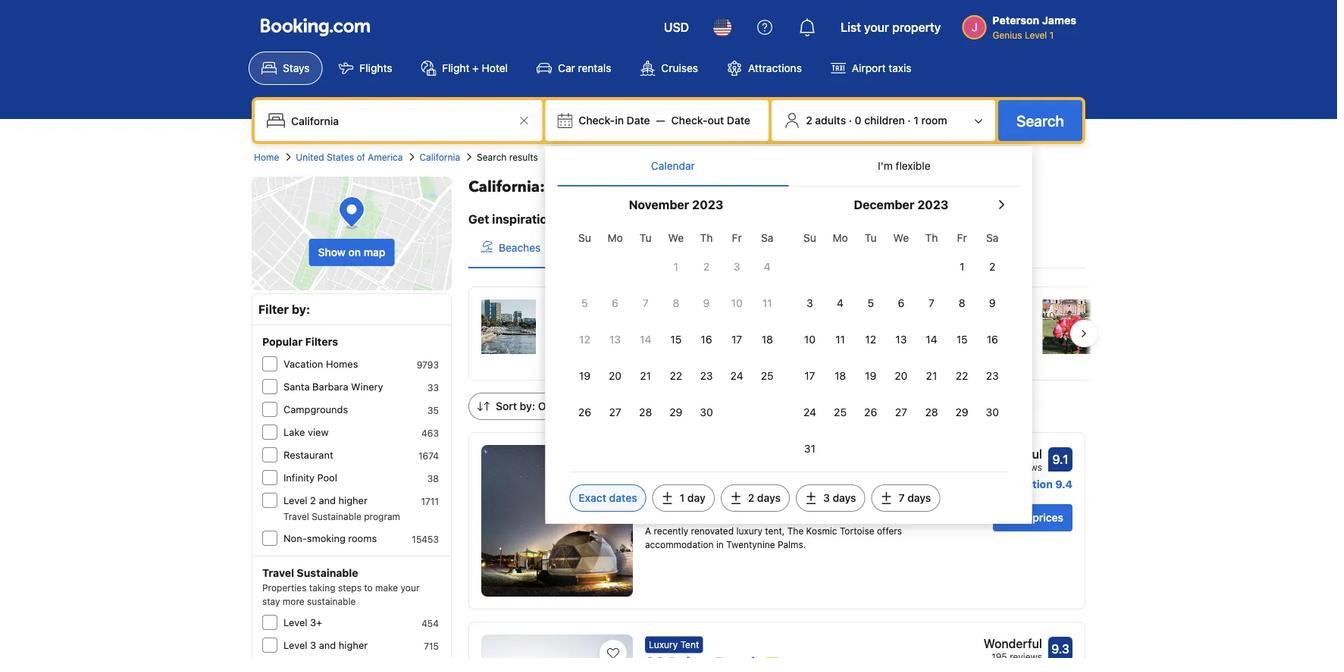 Task type: describe. For each thing, give the bounding box(es) containing it.
a
[[645, 526, 651, 536]]

beaches inside monterey relax in nature • beaches • family- friendly
[[909, 319, 951, 331]]

2 check- from the left
[[671, 114, 708, 127]]

12 for 12 november 2023 checkbox
[[579, 333, 590, 346]]

popular
[[262, 335, 303, 348]]

3 down the kosmic tortoise link
[[823, 492, 830, 504]]

29 December 2023 checkbox
[[947, 396, 977, 429]]

picks
[[581, 400, 607, 412]]

25 for 25 december 2023 checkbox
[[834, 406, 847, 418]]

14 for 14 november 2023 checkbox
[[640, 333, 651, 346]]

25 November 2023 checkbox
[[752, 359, 783, 393]]

a recently renovated luxury tent, the kosmic tortoise offers accommodation in twentynine palms.
[[645, 526, 902, 550]]

united states of america link
[[296, 150, 403, 164]]

sustainable for travel sustainable level 2
[[717, 508, 766, 518]]

monterey
[[826, 301, 882, 316]]

29 for 29 option
[[956, 406, 969, 418]]

3 December 2023 checkbox
[[795, 287, 825, 320]]

lake view
[[284, 426, 329, 438]]

sort
[[496, 400, 517, 412]]

16 November 2023 checkbox
[[691, 323, 722, 356]]

show for the show on map button
[[318, 246, 346, 259]]

tab list containing calendar
[[558, 146, 1020, 187]]

9.3
[[1052, 642, 1070, 656]]

2 date from the left
[[727, 114, 750, 127]]

friendly inside button
[[938, 241, 975, 254]]

26 November 2023 checkbox
[[570, 396, 600, 429]]

0 vertical spatial kosmic
[[676, 464, 729, 484]]

tent,
[[765, 526, 785, 536]]

properties inside "element"
[[606, 177, 682, 197]]

level 3+
[[284, 617, 322, 628]]

2 horizontal spatial your
[[864, 20, 889, 34]]

25 for 25 november 2023 option
[[761, 370, 774, 382]]

more
[[283, 596, 304, 607]]

list
[[841, 20, 861, 34]]

hotel
[[482, 62, 508, 74]]

3 days
[[823, 492, 856, 504]]

14 for '14 december 2023' checkbox
[[926, 333, 937, 346]]

relax inside 'relax in nature' button
[[583, 241, 610, 254]]

great outdoors
[[786, 241, 860, 254]]

1 inside the 2 adults · 0 children · 1 room button
[[914, 114, 919, 127]]

18 December 2023 checkbox
[[825, 359, 856, 393]]

popular filters
[[262, 335, 338, 348]]

beaches inside button
[[499, 241, 541, 254]]

day
[[688, 492, 706, 504]]

8 for 8 december 2023 'option'
[[959, 297, 966, 309]]

23 for 23 november 2023 option
[[700, 370, 713, 382]]

map inside button
[[364, 246, 385, 259]]

26 for 26 november 2023 checkbox
[[578, 406, 591, 418]]

properties
[[262, 582, 307, 593]]

search results
[[477, 152, 538, 162]]

19 for 19 option
[[579, 370, 591, 382]]

stays
[[283, 62, 310, 74]]

november
[[629, 197, 689, 212]]

family- inside button
[[902, 241, 938, 254]]

show for "show prices" dropdown button
[[1002, 511, 1030, 524]]

20 for 20 december 2023 option
[[895, 370, 908, 382]]

13 for 13 december 2023 option
[[896, 333, 907, 346]]

mo for november
[[608, 232, 623, 244]]

23 for 23 december 2023 option
[[986, 370, 999, 382]]

show prices button
[[993, 504, 1073, 531]]

fr for december 2023
[[957, 232, 967, 244]]

2 up travel sustainable level 2
[[748, 492, 755, 504]]

the kosmic tortoise link
[[645, 445, 966, 484]]

0 horizontal spatial the
[[645, 464, 672, 484]]

car
[[558, 62, 575, 74]]

check-in date — check-out date
[[579, 114, 750, 127]]

i'm flexible
[[878, 160, 931, 172]]

location
[[1008, 478, 1053, 491]]

pool
[[317, 472, 337, 483]]

nature inside monterey relax in nature • beaches • family- friendly
[[867, 319, 898, 331]]

11 for 11 checkbox
[[836, 333, 845, 346]]

26 December 2023 checkbox
[[856, 396, 886, 429]]

1 check- from the left
[[579, 114, 615, 127]]

5 for 5 checkbox
[[868, 297, 874, 309]]

california
[[420, 152, 460, 162]]

1 inside 'peterson james genius level 1'
[[1050, 30, 1054, 40]]

715
[[424, 641, 439, 651]]

8 for 8 november 2023 checkbox on the top of page
[[673, 297, 679, 309]]

relax inside monterey relax in nature • beaches • family- friendly
[[826, 319, 852, 331]]

10 for 10 december 2023 option
[[804, 333, 816, 346]]

13 November 2023 checkbox
[[600, 323, 630, 356]]

grid for december
[[795, 223, 1008, 465]]

filters
[[305, 335, 338, 348]]

27 December 2023 checkbox
[[886, 396, 917, 429]]

—
[[656, 114, 665, 127]]

fr for november 2023
[[732, 232, 742, 244]]

20 for 20 checkbox
[[609, 370, 622, 382]]

15453
[[412, 534, 439, 544]]

14 December 2023 checkbox
[[917, 323, 947, 356]]

region containing san diego
[[456, 281, 1302, 387]]

1 November 2023 checkbox
[[661, 250, 691, 284]]

10 November 2023 checkbox
[[722, 287, 752, 320]]

luxury tent
[[649, 639, 699, 650]]

1 day
[[680, 492, 706, 504]]

in left —
[[615, 114, 624, 127]]

offers
[[877, 526, 902, 536]]

show on map button
[[309, 239, 395, 266]]

nature inside button
[[624, 241, 655, 254]]

level inside 'peterson james genius level 1'
[[1025, 30, 1047, 40]]

flexible
[[896, 160, 931, 172]]

found
[[686, 177, 730, 197]]

reviews
[[1010, 462, 1042, 472]]

santa barbara winery
[[284, 381, 383, 392]]

27 for 27 november 2023 option
[[609, 406, 621, 418]]

1 6 from the left
[[612, 297, 619, 309]]

28 for 28 option
[[925, 406, 938, 418]]

stay
[[262, 596, 280, 607]]

children
[[864, 114, 905, 127]]

7 for the 7 december 2023 checkbox
[[929, 297, 935, 309]]

twentynine inside a recently renovated luxury tent, the kosmic tortoise offers accommodation in twentynine palms.
[[726, 539, 775, 550]]

dates
[[609, 492, 637, 504]]

relax in nature button
[[553, 228, 667, 268]]

november 2023
[[629, 197, 723, 212]]

th for december 2023
[[925, 232, 938, 244]]

results
[[509, 152, 538, 162]]

monterey relax in nature • beaches • family- friendly
[[826, 301, 997, 346]]

10 for 10 november 2023 checkbox
[[731, 297, 743, 309]]

tu for december
[[865, 232, 877, 244]]

luxury
[[649, 639, 678, 650]]

december
[[854, 197, 915, 212]]

for
[[558, 212, 575, 226]]

usd
[[664, 20, 689, 34]]

wonderful 92 reviews
[[984, 447, 1042, 472]]

7 November 2023 checkbox
[[630, 287, 661, 320]]

21 for "21 november 2023" checkbox
[[640, 370, 651, 382]]

9 for the 9 option
[[989, 297, 996, 309]]

flights link
[[326, 52, 405, 85]]

flights
[[360, 62, 392, 74]]

15 for "15" "option"
[[671, 333, 682, 346]]

29 November 2023 checkbox
[[661, 396, 691, 429]]

23 December 2023 checkbox
[[977, 359, 1008, 393]]

4 for the 4 option
[[837, 297, 844, 309]]

tortoise inside a recently renovated luxury tent, the kosmic tortoise offers accommodation in twentynine palms.
[[840, 526, 875, 536]]

18 for 18 december 2023 option
[[835, 370, 846, 382]]

21 for 21 december 2023 option
[[926, 370, 937, 382]]

search for search
[[1017, 111, 1064, 129]]

on inside button
[[348, 246, 361, 259]]

7 for 7 november 2023 checkbox
[[643, 297, 649, 309]]

level for level 2 and higher
[[284, 495, 307, 506]]

vacation homes
[[284, 358, 358, 370]]

16 December 2023 checkbox
[[977, 323, 1008, 356]]

wonderful element for 9.1
[[984, 445, 1042, 463]]

1 vertical spatial your
[[577, 212, 604, 226]]

properties inside region
[[572, 340, 616, 351]]

22 for 22 november 2023 checkbox
[[670, 370, 682, 382]]

29 for '29' checkbox
[[670, 406, 683, 418]]

days for 3 days
[[833, 492, 856, 504]]

scored 9.3 element
[[1048, 637, 1073, 658]]

the kosmic tortoise
[[645, 464, 791, 484]]

inspiration
[[492, 212, 555, 226]]

family-friendly
[[902, 241, 975, 254]]

of
[[357, 152, 365, 162]]

make
[[375, 582, 398, 593]]

+
[[472, 62, 479, 74]]

rentals
[[578, 62, 611, 74]]

on inside 'main content'
[[763, 489, 775, 500]]

22 for 22 checkbox
[[956, 370, 968, 382]]

show on map inside 'main content'
[[737, 489, 796, 500]]

1711
[[421, 496, 439, 506]]

homes
[[326, 358, 358, 370]]

your account menu peterson james genius level 1 element
[[962, 7, 1083, 42]]

check-in date button
[[573, 107, 656, 134]]

next
[[607, 212, 632, 226]]

list your property
[[841, 20, 941, 34]]

romantic button
[[667, 228, 756, 268]]

out
[[708, 114, 724, 127]]

great outdoors button
[[756, 228, 872, 268]]

16 for 16 option
[[987, 333, 998, 346]]

family- inside monterey relax in nature • beaches • family- friendly
[[961, 319, 997, 331]]

in inside button
[[612, 241, 621, 254]]

31 December 2023 checkbox
[[795, 432, 825, 465]]

1 • from the left
[[901, 319, 906, 331]]

22 November 2023 checkbox
[[661, 359, 691, 393]]

5 November 2023 checkbox
[[570, 287, 600, 320]]

28 December 2023 checkbox
[[917, 396, 947, 429]]

infinity pool
[[284, 472, 337, 483]]

attractions
[[748, 62, 802, 74]]

tent
[[681, 639, 699, 650]]

usd button
[[655, 9, 698, 45]]

i'm
[[878, 160, 893, 172]]

3 down 3+
[[310, 639, 316, 651]]

non-
[[284, 533, 307, 544]]

12 for 12 december 2023 'checkbox' at right
[[865, 333, 876, 346]]

grid for november
[[570, 223, 783, 429]]

0 horizontal spatial twentynine
[[645, 489, 697, 500]]

15 for 15 december 2023 option
[[957, 333, 968, 346]]

9 December 2023 checkbox
[[977, 287, 1008, 320]]

scored 9.1 element
[[1048, 447, 1073, 472]]

flight + hotel
[[442, 62, 508, 74]]

11 November 2023 checkbox
[[752, 287, 783, 320]]

james
[[1042, 14, 1077, 27]]

6 December 2023 checkbox
[[886, 287, 917, 320]]

1 date from the left
[[627, 114, 650, 127]]

24 December 2023 checkbox
[[795, 396, 825, 429]]

19 for 19 december 2023 option
[[865, 370, 877, 382]]

home link
[[254, 150, 279, 164]]

2 inside button
[[806, 114, 812, 127]]



Task type: locate. For each thing, give the bounding box(es) containing it.
2 down romantic
[[703, 260, 710, 273]]

0 vertical spatial nature
[[624, 241, 655, 254]]

tortoise up 2 days
[[732, 464, 791, 484]]

1 sa from the left
[[761, 232, 774, 244]]

2 horizontal spatial show
[[1002, 511, 1030, 524]]

show inside button
[[318, 246, 346, 259]]

13 inside 13 november 2023 option
[[610, 333, 621, 346]]

1 19 from the left
[[579, 370, 591, 382]]

sustainable inside 'main content'
[[717, 508, 766, 518]]

4 right 3 checkbox
[[837, 297, 844, 309]]

28 for 28 checkbox
[[639, 406, 652, 418]]

1 inside 1 option
[[674, 260, 679, 273]]

Where are you going? field
[[285, 107, 515, 134]]

2 26 from the left
[[864, 406, 877, 418]]

1 horizontal spatial your
[[577, 212, 604, 226]]

2 December 2023 checkbox
[[977, 250, 1008, 284]]

17 for 17 checkbox
[[732, 333, 742, 346]]

1 horizontal spatial 14
[[926, 333, 937, 346]]

2 and from the top
[[319, 639, 336, 651]]

show inside dropdown button
[[1002, 511, 1030, 524]]

1 vertical spatial wonderful
[[984, 636, 1042, 651]]

9
[[703, 297, 710, 309], [989, 297, 996, 309]]

4 for 4 checkbox
[[764, 260, 771, 273]]

28 left '29' checkbox
[[639, 406, 652, 418]]

1 13 from the left
[[610, 333, 621, 346]]

1 December 2023 checkbox
[[947, 250, 977, 284]]

sustainable for travel sustainable program
[[312, 511, 362, 522]]

0 vertical spatial friendly
[[938, 241, 975, 254]]

1 horizontal spatial ·
[[908, 114, 911, 127]]

1 mo from the left
[[608, 232, 623, 244]]

0
[[855, 114, 862, 127]]

family- left 1 december 2023 option
[[902, 241, 938, 254]]

25 inside checkbox
[[834, 406, 847, 418]]

level inside 'main content'
[[769, 508, 791, 518]]

campgrounds
[[284, 404, 348, 415]]

1 horizontal spatial the
[[787, 526, 804, 536]]

1 vertical spatial on
[[763, 489, 775, 500]]

5 for '5 november 2023' option
[[582, 297, 588, 309]]

higher for level 3 and higher
[[339, 639, 368, 651]]

great
[[786, 241, 813, 254]]

·
[[849, 114, 852, 127], [908, 114, 911, 127]]

luxury
[[736, 526, 763, 536]]

main content
[[456, 177, 1302, 658]]

2 su from the left
[[804, 232, 816, 244]]

10 right 9 november 2023 "checkbox"
[[731, 297, 743, 309]]

21 inside 21 december 2023 option
[[926, 370, 937, 382]]

5 right san
[[582, 297, 588, 309]]

2 22 from the left
[[956, 370, 968, 382]]

10 left 11 checkbox
[[804, 333, 816, 346]]

0 horizontal spatial 18
[[762, 333, 773, 346]]

18 inside option
[[835, 370, 846, 382]]

higher for level 2 and higher
[[339, 495, 368, 506]]

friendly down monterey
[[826, 334, 863, 346]]

0 horizontal spatial 19
[[579, 370, 591, 382]]

attractions link
[[714, 52, 815, 85]]

2 th from the left
[[925, 232, 938, 244]]

date
[[627, 114, 650, 127], [727, 114, 750, 127]]

29 right 28 option
[[956, 406, 969, 418]]

1 vertical spatial show
[[737, 489, 761, 500]]

and down 3+
[[319, 639, 336, 651]]

2 mo from the left
[[833, 232, 848, 244]]

united states of america
[[296, 152, 403, 162]]

1 grid from the left
[[570, 223, 783, 429]]

mo right great
[[833, 232, 848, 244]]

0 vertical spatial wonderful
[[984, 447, 1042, 461]]

14
[[640, 333, 651, 346], [926, 333, 937, 346]]

2 9 from the left
[[989, 297, 996, 309]]

2 23 from the left
[[986, 370, 999, 382]]

7 December 2023 checkbox
[[917, 287, 947, 320]]

17 November 2023 checkbox
[[722, 323, 752, 356]]

0 vertical spatial wonderful element
[[984, 445, 1042, 463]]

20 inside checkbox
[[609, 370, 622, 382]]

8 inside checkbox
[[673, 297, 679, 309]]

0 vertical spatial by:
[[292, 302, 310, 317]]

8 December 2023 checkbox
[[947, 287, 977, 320]]

check-out date button
[[665, 107, 757, 134]]

1 tu from the left
[[640, 232, 652, 244]]

accommodation
[[645, 539, 714, 550]]

9 for 9 november 2023 "checkbox"
[[703, 297, 710, 309]]

travel sustainable program
[[284, 511, 400, 522]]

monterey image
[[759, 299, 814, 354]]

1674
[[418, 450, 439, 461]]

92
[[996, 462, 1007, 472]]

1 horizontal spatial map
[[777, 489, 796, 500]]

wonderful for wonderful
[[984, 636, 1042, 651]]

wonderful element
[[984, 445, 1042, 463], [984, 635, 1042, 653]]

level left 3+
[[284, 617, 307, 628]]

relax down monterey
[[826, 319, 852, 331]]

1 wonderful from the top
[[984, 447, 1042, 461]]

1 horizontal spatial 19
[[865, 370, 877, 382]]

12 December 2023 checkbox
[[856, 323, 886, 356]]

16
[[701, 333, 712, 346], [987, 333, 998, 346]]

2023 up romantic button
[[692, 197, 723, 212]]

th up 2 option
[[700, 232, 713, 244]]

the kosmic tortoise image
[[481, 445, 633, 597]]

our
[[538, 400, 557, 412]]

10 inside checkbox
[[731, 297, 743, 309]]

13 right 12 december 2023 'checkbox' at right
[[896, 333, 907, 346]]

21 December 2023 checkbox
[[917, 359, 947, 393]]

1 5 from the left
[[582, 297, 588, 309]]

0 horizontal spatial kosmic
[[676, 464, 729, 484]]

13 right 12 november 2023 checkbox
[[610, 333, 621, 346]]

17
[[732, 333, 742, 346], [805, 370, 815, 382]]

15 right 14 november 2023 checkbox
[[671, 333, 682, 346]]

26 left 27 december 2023 checkbox
[[864, 406, 877, 418]]

1 higher from the top
[[339, 495, 368, 506]]

twentynine up recently
[[645, 489, 697, 500]]

5
[[582, 297, 588, 309], [868, 297, 874, 309]]

25 inside option
[[761, 370, 774, 382]]

0 horizontal spatial beaches
[[499, 241, 541, 254]]

2 wonderful element from the top
[[984, 635, 1042, 653]]

level down the peterson
[[1025, 30, 1047, 40]]

3 inside 3 checkbox
[[807, 297, 813, 309]]

0 horizontal spatial check-
[[579, 114, 615, 127]]

taking
[[309, 582, 336, 593]]

1 horizontal spatial twentynine
[[726, 539, 775, 550]]

29 inside option
[[956, 406, 969, 418]]

9 right 8 november 2023 checkbox on the top of page
[[703, 297, 710, 309]]

california:
[[469, 177, 545, 197]]

2 higher from the top
[[339, 639, 368, 651]]

travel inside 'main content'
[[688, 508, 714, 518]]

0 horizontal spatial search
[[477, 152, 507, 162]]

2 • from the left
[[953, 319, 958, 331]]

your right list
[[864, 20, 889, 34]]

2 days
[[748, 492, 781, 504]]

13 for 13 november 2023 option on the left
[[610, 333, 621, 346]]

11 inside checkbox
[[836, 333, 845, 346]]

level for level 3+
[[284, 617, 307, 628]]

show on map inside button
[[318, 246, 385, 259]]

1 28 from the left
[[639, 406, 652, 418]]

4 inside option
[[837, 297, 844, 309]]

0 horizontal spatial tu
[[640, 232, 652, 244]]

24 for 24 checkbox
[[731, 370, 743, 382]]

1 left room
[[914, 114, 919, 127]]

27 inside option
[[609, 406, 621, 418]]

1 horizontal spatial 9
[[989, 297, 996, 309]]

calendar
[[651, 160, 695, 172]]

21 November 2023 checkbox
[[630, 359, 661, 393]]

5 inside option
[[582, 297, 588, 309]]

in down monterey
[[855, 319, 864, 331]]

25
[[761, 370, 774, 382], [834, 406, 847, 418]]

1 26 from the left
[[578, 406, 591, 418]]

th down december 2023
[[925, 232, 938, 244]]

23 inside 23 november 2023 option
[[700, 370, 713, 382]]

11 inside "option"
[[763, 297, 772, 309]]

fr up 3 november 2023 option
[[732, 232, 742, 244]]

sustainable for travel sustainable properties taking steps to make your stay more sustainable
[[297, 567, 358, 579]]

level up "tent,"
[[769, 508, 791, 518]]

genius
[[993, 30, 1022, 40]]

17 for the 17 december 2023 checkbox
[[805, 370, 815, 382]]

1 days from the left
[[757, 492, 781, 504]]

vacation
[[284, 358, 323, 370]]

1 horizontal spatial 25
[[834, 406, 847, 418]]

1 vertical spatial 17
[[805, 370, 815, 382]]

main content containing california: 20,933 properties found
[[456, 177, 1302, 658]]

0 horizontal spatial show on map
[[318, 246, 385, 259]]

1 27 from the left
[[609, 406, 621, 418]]

th for november 2023
[[700, 232, 713, 244]]

2023 for december 2023
[[918, 197, 949, 212]]

level
[[1025, 30, 1047, 40], [284, 495, 307, 506], [769, 508, 791, 518], [284, 617, 307, 628], [284, 639, 307, 651]]

level for level 3 and higher
[[284, 639, 307, 651]]

sustainable inside "travel sustainable properties taking steps to make your stay more sustainable"
[[297, 567, 358, 579]]

program
[[364, 511, 400, 522]]

2 down infinity pool
[[310, 495, 316, 506]]

by: left "our"
[[520, 400, 535, 412]]

trip
[[635, 212, 656, 226]]

17 right 16 november 2023 option
[[732, 333, 742, 346]]

7 inside 7 november 2023 checkbox
[[643, 297, 649, 309]]

airport
[[852, 62, 886, 74]]

2 sa from the left
[[986, 232, 999, 244]]

2 14 from the left
[[926, 333, 937, 346]]

28
[[639, 406, 652, 418], [925, 406, 938, 418]]

1 horizontal spatial 20
[[895, 370, 908, 382]]

1 horizontal spatial on
[[763, 489, 775, 500]]

17 inside checkbox
[[805, 370, 815, 382]]

your right make
[[401, 582, 420, 593]]

22 inside checkbox
[[670, 370, 682, 382]]

su for december
[[804, 232, 816, 244]]

15 November 2023 checkbox
[[661, 323, 691, 356]]

sustainable down level 2 and higher
[[312, 511, 362, 522]]

30 for 30 checkbox
[[986, 406, 999, 418]]

1 vertical spatial tortoise
[[840, 526, 875, 536]]

santa
[[284, 381, 310, 392]]

1 15 from the left
[[671, 333, 682, 346]]

1 horizontal spatial 30
[[986, 406, 999, 418]]

travel sustainable level 2
[[688, 508, 799, 518]]

0 horizontal spatial grid
[[570, 223, 783, 429]]

friendly left the 2 december 2023 option
[[938, 241, 975, 254]]

sa for november 2023
[[761, 232, 774, 244]]

room
[[922, 114, 947, 127]]

2023 up family-friendly button
[[918, 197, 949, 212]]

5 right the 4 option
[[868, 297, 874, 309]]

2 12 from the left
[[865, 333, 876, 346]]

1 16 from the left
[[701, 333, 712, 346]]

2 up 'palms.'
[[794, 508, 799, 518]]

higher down sustainable
[[339, 639, 368, 651]]

list your property link
[[832, 9, 950, 45]]

1 horizontal spatial 15
[[957, 333, 968, 346]]

20 left 21 december 2023 option
[[895, 370, 908, 382]]

12 inside 'checkbox'
[[865, 333, 876, 346]]

1 14 from the left
[[640, 333, 651, 346]]

31
[[804, 442, 816, 455]]

16 right 15 december 2023 option
[[987, 333, 998, 346]]

we for december
[[894, 232, 909, 244]]

27 right picks
[[609, 406, 621, 418]]

travel up non-
[[284, 511, 309, 522]]

4 inside checkbox
[[764, 260, 771, 273]]

16 for 16 november 2023 option
[[701, 333, 712, 346]]

travel up properties
[[262, 567, 294, 579]]

5 December 2023 checkbox
[[856, 287, 886, 320]]

14 November 2023 checkbox
[[630, 323, 661, 356]]

21 inside "21 november 2023" checkbox
[[640, 370, 651, 382]]

16 right "15" "option"
[[701, 333, 712, 346]]

2 we from the left
[[894, 232, 909, 244]]

24 inside "option"
[[804, 406, 816, 418]]

infinity
[[284, 472, 315, 483]]

properties up "trip"
[[606, 177, 682, 197]]

map inside 'main content'
[[777, 489, 796, 500]]

0 vertical spatial 10
[[731, 297, 743, 309]]

8 November 2023 checkbox
[[661, 287, 691, 320]]

1 8 from the left
[[673, 297, 679, 309]]

0 vertical spatial 17
[[732, 333, 742, 346]]

27 November 2023 checkbox
[[600, 396, 630, 429]]

1 horizontal spatial 21
[[926, 370, 937, 382]]

your inside "travel sustainable properties taking steps to make your stay more sustainable"
[[401, 582, 420, 593]]

1 su from the left
[[578, 232, 591, 244]]

7 days
[[899, 492, 931, 504]]

0 horizontal spatial 25
[[761, 370, 774, 382]]

2 wonderful from the top
[[984, 636, 1042, 651]]

20 inside option
[[895, 370, 908, 382]]

1 21 from the left
[[640, 370, 651, 382]]

travel for travel sustainable level 2
[[688, 508, 714, 518]]

2 5 from the left
[[868, 297, 874, 309]]

sustainable up luxury
[[717, 508, 766, 518]]

29
[[670, 406, 683, 418], [956, 406, 969, 418]]

25 December 2023 checkbox
[[825, 396, 856, 429]]

454
[[422, 618, 439, 628]]

10 December 2023 checkbox
[[795, 323, 825, 356]]

calendar button
[[558, 146, 789, 186]]

grid
[[570, 223, 783, 429], [795, 223, 1008, 465]]

1 horizontal spatial days
[[833, 492, 856, 504]]

1 vertical spatial family-
[[961, 319, 997, 331]]

mo down 'next'
[[608, 232, 623, 244]]

0 horizontal spatial 11
[[763, 297, 772, 309]]

0 horizontal spatial tortoise
[[732, 464, 791, 484]]

1 12 from the left
[[579, 333, 590, 346]]

14 right 13 december 2023 option
[[926, 333, 937, 346]]

10 inside option
[[804, 333, 816, 346]]

3 down romantic
[[734, 260, 740, 273]]

0 vertical spatial beaches
[[499, 241, 541, 254]]

7
[[643, 297, 649, 309], [929, 297, 935, 309], [899, 492, 905, 504]]

0 horizontal spatial 15
[[671, 333, 682, 346]]

22 inside checkbox
[[956, 370, 968, 382]]

view
[[308, 426, 329, 438]]

map
[[364, 246, 385, 259], [777, 489, 796, 500]]

tab list inside 'main content'
[[469, 228, 1086, 269]]

19 left 20 december 2023 option
[[865, 370, 877, 382]]

wonderful for wonderful 92 reviews
[[984, 447, 1042, 461]]

date right out at the right
[[727, 114, 750, 127]]

7 inside checkbox
[[929, 297, 935, 309]]

your right for
[[577, 212, 604, 226]]

1 horizontal spatial 18
[[835, 370, 846, 382]]

24 November 2023 checkbox
[[722, 359, 752, 393]]

1 horizontal spatial 17
[[805, 370, 815, 382]]

11 December 2023 checkbox
[[825, 323, 856, 356]]

higher up travel sustainable program
[[339, 495, 368, 506]]

2 30 from the left
[[986, 406, 999, 418]]

days for 7 days
[[908, 492, 931, 504]]

0 vertical spatial twentynine
[[645, 489, 697, 500]]

level 2 and higher
[[284, 495, 368, 506]]

33
[[428, 382, 439, 393]]

lake
[[284, 426, 305, 438]]

· right children
[[908, 114, 911, 127]]

the up 'palms.'
[[787, 526, 804, 536]]

1 horizontal spatial nature
[[867, 319, 898, 331]]

tab list containing beaches
[[469, 228, 1086, 269]]

24 inside checkbox
[[731, 370, 743, 382]]

18 for 18 'checkbox'
[[762, 333, 773, 346]]

level down infinity
[[284, 495, 307, 506]]

tu for november
[[640, 232, 652, 244]]

fr
[[732, 232, 742, 244], [957, 232, 967, 244]]

1 horizontal spatial sa
[[986, 232, 999, 244]]

and for 2
[[319, 495, 336, 506]]

location 9.4
[[1008, 478, 1073, 491]]

15 inside "option"
[[671, 333, 682, 346]]

463
[[422, 428, 439, 438]]

23 November 2023 checkbox
[[691, 359, 722, 393]]

tortoise left offers
[[840, 526, 875, 536]]

1 and from the top
[[319, 495, 336, 506]]

and for 3
[[319, 639, 336, 651]]

20
[[609, 370, 622, 382], [895, 370, 908, 382]]

1 9 from the left
[[703, 297, 710, 309]]

8 inside 'option'
[[959, 297, 966, 309]]

properties up 19 option
[[572, 340, 616, 351]]

family- right '14 december 2023' checkbox
[[961, 319, 997, 331]]

2 28 from the left
[[925, 406, 938, 418]]

2 grid from the left
[[795, 223, 1008, 465]]

2 27 from the left
[[895, 406, 907, 418]]

2 inside 'main content'
[[794, 508, 799, 518]]

20 December 2023 checkbox
[[886, 359, 917, 393]]

26
[[578, 406, 591, 418], [864, 406, 877, 418]]

friendly inside monterey relax in nature • beaches • family- friendly
[[826, 334, 863, 346]]

4
[[764, 260, 771, 273], [837, 297, 844, 309]]

13 December 2023 checkbox
[[886, 323, 917, 356]]

san diego
[[548, 301, 607, 316]]

1 horizontal spatial tortoise
[[840, 526, 875, 536]]

2 inside option
[[989, 260, 996, 273]]

1 vertical spatial properties
[[572, 340, 616, 351]]

filter
[[259, 302, 289, 317]]

5 inside checkbox
[[868, 297, 874, 309]]

search for search results
[[477, 152, 507, 162]]

0 horizontal spatial 16
[[701, 333, 712, 346]]

1 vertical spatial twentynine
[[726, 539, 775, 550]]

days for 2 days
[[757, 492, 781, 504]]

0 horizontal spatial th
[[700, 232, 713, 244]]

0 horizontal spatial 5
[[582, 297, 588, 309]]

travel inside "travel sustainable properties taking steps to make your stay more sustainable"
[[262, 567, 294, 579]]

booking.com image
[[261, 18, 370, 36]]

6 left the 7 december 2023 checkbox
[[898, 297, 905, 309]]

0 vertical spatial tab list
[[558, 146, 1020, 187]]

sa up 4 checkbox
[[761, 232, 774, 244]]

1 23 from the left
[[700, 370, 713, 382]]

sa up the 2 december 2023 option
[[986, 232, 999, 244]]

1 vertical spatial 18
[[835, 370, 846, 382]]

0 vertical spatial show on map
[[318, 246, 385, 259]]

30 November 2023 checkbox
[[691, 396, 722, 429]]

kosmic up palms
[[676, 464, 729, 484]]

flight + hotel link
[[408, 52, 521, 85]]

2 6 from the left
[[898, 297, 905, 309]]

1 vertical spatial and
[[319, 639, 336, 651]]

0 horizontal spatial 4
[[764, 260, 771, 273]]

0 horizontal spatial 7
[[643, 297, 649, 309]]

2 fr from the left
[[957, 232, 967, 244]]

18 right 17 checkbox
[[762, 333, 773, 346]]

tab list
[[558, 146, 1020, 187], [469, 228, 1086, 269]]

12 November 2023 checkbox
[[570, 323, 600, 356]]

2 · from the left
[[908, 114, 911, 127]]

1 vertical spatial 11
[[836, 333, 845, 346]]

19 down 1403 properties
[[579, 370, 591, 382]]

travel for travel sustainable properties taking steps to make your stay more sustainable
[[262, 567, 294, 579]]

2 13 from the left
[[896, 333, 907, 346]]

22 right 21 december 2023 option
[[956, 370, 968, 382]]

0 horizontal spatial 24
[[731, 370, 743, 382]]

2 inside option
[[703, 260, 710, 273]]

20 left "21 november 2023" checkbox
[[609, 370, 622, 382]]

cruises
[[661, 62, 698, 74]]

santa barbara image
[[1043, 299, 1097, 354]]

1 29 from the left
[[670, 406, 683, 418]]

airport taxis
[[852, 62, 912, 74]]

30 inside checkbox
[[986, 406, 999, 418]]

22
[[670, 370, 682, 382], [956, 370, 968, 382]]

peterson james genius level 1
[[993, 14, 1077, 40]]

0 horizontal spatial 28
[[639, 406, 652, 418]]

1 we from the left
[[668, 232, 684, 244]]

4 right 3 november 2023 option
[[764, 260, 771, 273]]

in inside a recently renovated luxury tent, the kosmic tortoise offers accommodation in twentynine palms.
[[716, 539, 724, 550]]

1 30 from the left
[[700, 406, 713, 418]]

the up twentynine palms
[[645, 464, 672, 484]]

0 horizontal spatial sa
[[761, 232, 774, 244]]

1 vertical spatial 10
[[804, 333, 816, 346]]

1 horizontal spatial 7
[[899, 492, 905, 504]]

2 tu from the left
[[865, 232, 877, 244]]

1 horizontal spatial by:
[[520, 400, 535, 412]]

relax in nature
[[583, 241, 655, 254]]

search inside button
[[1017, 111, 1064, 129]]

by: inside 'main content'
[[520, 400, 535, 412]]

travel for travel sustainable program
[[284, 511, 309, 522]]

wonderful element for 9.3
[[984, 635, 1042, 653]]

28 inside checkbox
[[639, 406, 652, 418]]

2023 for november 2023
[[692, 197, 723, 212]]

1 left day
[[680, 492, 685, 504]]

2 horizontal spatial days
[[908, 492, 931, 504]]

1 vertical spatial nature
[[867, 319, 898, 331]]

21 right 20 december 2023 option
[[926, 370, 937, 382]]

0 horizontal spatial 23
[[700, 370, 713, 382]]

check- right —
[[671, 114, 708, 127]]

2 November 2023 checkbox
[[691, 250, 722, 284]]

25 right 24 december 2023 "option"
[[834, 406, 847, 418]]

1 · from the left
[[849, 114, 852, 127]]

11 for the 11 november 2023 "option"
[[763, 297, 772, 309]]

1 inside 1 december 2023 option
[[960, 260, 965, 273]]

23 right 22 checkbox
[[986, 370, 999, 382]]

search results updated. california: 20,933 properties found. element
[[469, 177, 1086, 198]]

tu down "trip"
[[640, 232, 652, 244]]

4 December 2023 checkbox
[[825, 287, 856, 320]]

in down 'next'
[[612, 241, 621, 254]]

2 19 from the left
[[865, 370, 877, 382]]

23 right 22 november 2023 checkbox
[[700, 370, 713, 382]]

0 horizontal spatial 30
[[700, 406, 713, 418]]

27 left 28 option
[[895, 406, 907, 418]]

30 December 2023 checkbox
[[977, 396, 1008, 429]]

1 horizontal spatial mo
[[833, 232, 848, 244]]

2 right 1 december 2023 option
[[989, 260, 996, 273]]

1 horizontal spatial 5
[[868, 297, 874, 309]]

1 horizontal spatial grid
[[795, 223, 1008, 465]]

23 inside 23 december 2023 option
[[986, 370, 999, 382]]

0 vertical spatial relax
[[583, 241, 610, 254]]

by: for sort
[[520, 400, 535, 412]]

17 inside checkbox
[[732, 333, 742, 346]]

barbara
[[312, 381, 348, 392]]

6 right diego
[[612, 297, 619, 309]]

su for november
[[578, 232, 591, 244]]

13 inside 13 december 2023 option
[[896, 333, 907, 346]]

3 left the 4 option
[[807, 297, 813, 309]]

27
[[609, 406, 621, 418], [895, 406, 907, 418]]

twentynine
[[645, 489, 697, 500], [726, 539, 775, 550]]

tu right outdoors
[[865, 232, 877, 244]]

1 vertical spatial show on map
[[737, 489, 796, 500]]

kosmic inside a recently renovated luxury tent, the kosmic tortoise offers accommodation in twentynine palms.
[[806, 526, 837, 536]]

18 inside 'checkbox'
[[762, 333, 773, 346]]

0 horizontal spatial •
[[901, 319, 906, 331]]

0 horizontal spatial ·
[[849, 114, 852, 127]]

1 th from the left
[[700, 232, 713, 244]]

2 16 from the left
[[987, 333, 998, 346]]

20 November 2023 checkbox
[[600, 359, 630, 393]]

sa for december 2023
[[986, 232, 999, 244]]

nature
[[624, 241, 655, 254], [867, 319, 898, 331]]

1 wonderful element from the top
[[984, 445, 1042, 463]]

1 horizontal spatial 24
[[804, 406, 816, 418]]

6
[[612, 297, 619, 309], [898, 297, 905, 309]]

2 15 from the left
[[957, 333, 968, 346]]

2 20 from the left
[[895, 370, 908, 382]]

1 horizontal spatial friendly
[[938, 241, 975, 254]]

romantic
[[698, 241, 744, 254]]

2 8 from the left
[[959, 297, 966, 309]]

restaurant
[[284, 449, 333, 461]]

1 vertical spatial 24
[[804, 406, 816, 418]]

1 horizontal spatial 10
[[804, 333, 816, 346]]

flight
[[442, 62, 470, 74]]

2 21 from the left
[[926, 370, 937, 382]]

15 right '14 december 2023' checkbox
[[957, 333, 968, 346]]

1 vertical spatial 25
[[834, 406, 847, 418]]

mo for december
[[833, 232, 848, 244]]

• right '14 december 2023' checkbox
[[953, 319, 958, 331]]

0 vertical spatial family-
[[902, 241, 938, 254]]

2 29 from the left
[[956, 406, 969, 418]]

19 November 2023 checkbox
[[570, 359, 600, 393]]

1 2023 from the left
[[692, 197, 723, 212]]

region
[[456, 281, 1302, 387]]

check- down the rentals
[[579, 114, 615, 127]]

26 for 26 december 2023 "checkbox"
[[864, 406, 877, 418]]

1 vertical spatial kosmic
[[806, 526, 837, 536]]

1 22 from the left
[[670, 370, 682, 382]]

1 down family-friendly
[[960, 260, 965, 273]]

26 inside checkbox
[[578, 406, 591, 418]]

22 right "21 november 2023" checkbox
[[670, 370, 682, 382]]

0 horizontal spatial 20
[[609, 370, 622, 382]]

1 horizontal spatial 2023
[[918, 197, 949, 212]]

1 horizontal spatial beaches
[[909, 319, 951, 331]]

2 2023 from the left
[[918, 197, 949, 212]]

your
[[864, 20, 889, 34], [577, 212, 604, 226], [401, 582, 420, 593]]

15 December 2023 checkbox
[[947, 323, 977, 356]]

san diego image
[[481, 299, 536, 354]]

0 vertical spatial 24
[[731, 370, 743, 382]]

1 horizontal spatial 27
[[895, 406, 907, 418]]

8 left 9 november 2023 "checkbox"
[[673, 297, 679, 309]]

1 left 2 option
[[674, 260, 679, 273]]

fr up 1 december 2023 option
[[957, 232, 967, 244]]

kosmic down 3 days
[[806, 526, 837, 536]]

1 fr from the left
[[732, 232, 742, 244]]

30 inside option
[[700, 406, 713, 418]]

2 days from the left
[[833, 492, 856, 504]]

18 November 2023 checkbox
[[752, 323, 783, 356]]

9 inside option
[[989, 297, 996, 309]]

17 left 18 december 2023 option
[[805, 370, 815, 382]]

peterson
[[993, 14, 1040, 27]]

get inspiration for your next trip
[[469, 212, 656, 226]]

in inside monterey relax in nature • beaches • family- friendly
[[855, 319, 864, 331]]

28 inside option
[[925, 406, 938, 418]]

28 November 2023 checkbox
[[630, 396, 661, 429]]

27 for 27 december 2023 checkbox
[[895, 406, 907, 418]]

· left the 0
[[849, 114, 852, 127]]

wonderful element up location
[[984, 445, 1042, 463]]

6 November 2023 checkbox
[[600, 287, 630, 320]]

1 20 from the left
[[609, 370, 622, 382]]

29 inside checkbox
[[670, 406, 683, 418]]

0 vertical spatial map
[[364, 246, 385, 259]]

the inside a recently renovated luxury tent, the kosmic tortoise offers accommodation in twentynine palms.
[[787, 526, 804, 536]]

15 inside option
[[957, 333, 968, 346]]

get
[[469, 212, 489, 226]]

9 November 2023 checkbox
[[691, 287, 722, 320]]

22 December 2023 checkbox
[[947, 359, 977, 393]]

1 horizontal spatial 26
[[864, 406, 877, 418]]

by: for filter
[[292, 302, 310, 317]]

top
[[559, 400, 578, 412]]

9 inside "checkbox"
[[703, 297, 710, 309]]

24 left 25 december 2023 checkbox
[[804, 406, 816, 418]]

1 horizontal spatial search
[[1017, 111, 1064, 129]]

27 inside checkbox
[[895, 406, 907, 418]]

mo
[[608, 232, 623, 244], [833, 232, 848, 244]]

3 November 2023 checkbox
[[722, 250, 752, 284]]

30 for 30 november 2023 option
[[700, 406, 713, 418]]

26 inside "checkbox"
[[864, 406, 877, 418]]

sort by: our top picks
[[496, 400, 607, 412]]

4 November 2023 checkbox
[[752, 250, 783, 284]]

24 for 24 december 2023 "option"
[[804, 406, 816, 418]]

12 inside checkbox
[[579, 333, 590, 346]]

0 horizontal spatial mo
[[608, 232, 623, 244]]

1 horizontal spatial 22
[[956, 370, 968, 382]]

19 December 2023 checkbox
[[856, 359, 886, 393]]

17 December 2023 checkbox
[[795, 359, 825, 393]]

we for november
[[668, 232, 684, 244]]

3 inside 3 november 2023 option
[[734, 260, 740, 273]]

30 right '29' checkbox
[[700, 406, 713, 418]]

3 days from the left
[[908, 492, 931, 504]]

0 horizontal spatial your
[[401, 582, 420, 593]]

california: 20,933 properties found
[[469, 177, 730, 197]]

1 horizontal spatial 4
[[837, 297, 844, 309]]



Task type: vqa. For each thing, say whether or not it's contained in the screenshot.


